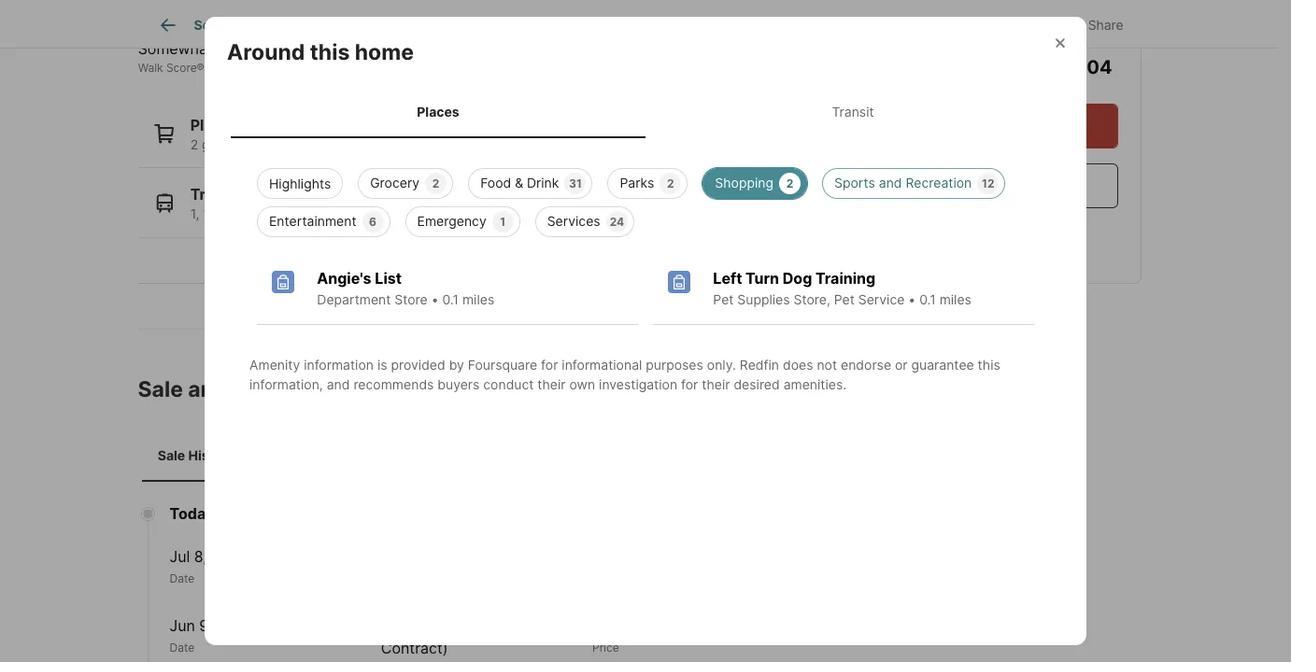 Task type: locate. For each thing, give the bounding box(es) containing it.
miles up "guarantee"
[[940, 292, 972, 308]]

0.1
[[442, 292, 459, 308], [920, 292, 936, 308]]

overview tab
[[257, 3, 353, 48]]

16,
[[286, 206, 303, 222]]

/100 inside 62 /100
[[157, 11, 180, 25]]

0.1 right service
[[920, 292, 936, 308]]

0 vertical spatial ct
[[1039, 56, 1061, 78]]

#104 down share button
[[1065, 56, 1112, 78]]

pet
[[713, 292, 734, 308], [834, 292, 855, 308]]

1 horizontal spatial 24
[[610, 215, 624, 229]]

•
[[431, 292, 439, 308], [909, 292, 916, 308]]

sale & tax history tab
[[604, 3, 757, 48]]

/100 right amenities
[[543, 11, 566, 25]]

places inside places 2 groceries, 24 restaurants, 2 parks
[[190, 116, 239, 134]]

this
[[310, 39, 350, 65], [978, 357, 1001, 373]]

• inside left turn dog training pet supplies store, pet service • 0.1 miles
[[909, 292, 916, 308]]

today
[[170, 505, 214, 523]]

/100 inside 50 /100
[[543, 11, 566, 25]]

entertainment
[[269, 213, 356, 229]]

tab list containing search
[[138, 0, 772, 48]]

0 horizontal spatial pet
[[713, 292, 734, 308]]

1 horizontal spatial pet
[[834, 292, 855, 308]]

1 miles from the left
[[462, 292, 495, 308]]

service
[[858, 292, 905, 308]]

dog
[[783, 269, 812, 288]]

0 horizontal spatial score
[[166, 61, 197, 75]]

2021 right '9,'
[[217, 617, 251, 636]]

0 vertical spatial tab list
[[138, 0, 772, 48]]

• right service
[[909, 292, 916, 308]]

0 horizontal spatial and
[[188, 376, 228, 402]]

history up today
[[188, 447, 235, 463]]

sale for sale and tax history for 701 royal ct #104
[[138, 376, 183, 402]]

history
[[271, 376, 345, 402]]

0 horizontal spatial •
[[431, 292, 439, 308]]

angie's list department store • 0.1 miles
[[317, 269, 495, 308]]

501,
[[659, 206, 685, 222]]

food & drink
[[480, 175, 559, 191]]

purposes
[[646, 357, 703, 373]]

2021 for jul 8, 2021
[[211, 548, 246, 566]]

0 horizontal spatial 701
[[385, 376, 423, 402]]

2 horizontal spatial /100
[[543, 11, 566, 25]]

1 vertical spatial history
[[188, 447, 235, 463]]

1,
[[190, 206, 199, 222]]

1 horizontal spatial miles
[[940, 292, 972, 308]]

0 vertical spatial 24
[[267, 136, 283, 152]]

& inside list box
[[515, 175, 523, 191]]

pet down training at the right top
[[834, 292, 855, 308]]

2 horizontal spatial and
[[879, 175, 902, 191]]

1 horizontal spatial royal
[[985, 56, 1035, 78]]

date for jun
[[170, 641, 195, 655]]

0 horizontal spatial &
[[515, 175, 523, 191]]

informational
[[562, 357, 642, 373]]

1 vertical spatial 2021
[[217, 617, 251, 636]]

0 vertical spatial sale
[[623, 17, 651, 33]]

transit up 10,
[[190, 185, 242, 204]]

2
[[190, 136, 198, 152], [364, 136, 372, 152], [432, 177, 440, 191], [667, 177, 674, 191], [787, 177, 794, 191]]

date inside jun 9, 2021 date
[[170, 641, 195, 655]]

sale & tax history
[[623, 17, 738, 33]]

1 horizontal spatial places
[[417, 103, 459, 119]]

#104 down foursquare
[[519, 376, 573, 402]]

favorite
[[873, 16, 922, 32]]

fees tab
[[353, 3, 420, 48]]

places inside tab
[[417, 103, 459, 119]]

1 date from the top
[[170, 572, 195, 586]]

1 0.1 from the left
[[442, 292, 459, 308]]

redfin
[[740, 357, 779, 373]]

1 horizontal spatial #104
[[1065, 56, 1112, 78]]

list box containing grocery
[[242, 161, 1049, 238]]

0 horizontal spatial #104
[[519, 376, 573, 402]]

2 0.1 from the left
[[920, 292, 936, 308]]

2 • from the left
[[909, 292, 916, 308]]

0 vertical spatial history
[[691, 17, 738, 33]]

/100 for 60
[[378, 11, 401, 25]]

list box
[[242, 161, 1049, 238]]

home
[[355, 39, 414, 65]]

2021 inside jun 9, 2021 date
[[217, 617, 251, 636]]

0 horizontal spatial history
[[188, 447, 235, 463]]

score down transit
[[397, 61, 427, 75]]

0 horizontal spatial 0.1
[[442, 292, 459, 308]]

/100 up the good
[[378, 11, 401, 25]]

date down jul
[[170, 572, 195, 586]]

& inside tab
[[654, 17, 663, 33]]

8, right jul
[[194, 548, 207, 566]]

left turn dog training pet supplies store, pet service • 0.1 miles
[[713, 269, 972, 308]]

2 up 501,
[[667, 177, 674, 191]]

1 horizontal spatial &
[[654, 17, 663, 33]]

and
[[879, 175, 902, 191], [188, 376, 228, 402], [327, 377, 350, 393]]

their left the own
[[538, 377, 566, 393]]

1 score from the left
[[166, 61, 197, 75]]

0 vertical spatial 8,
[[945, 206, 956, 222]]

miles right store
[[462, 292, 495, 308]]

amenities.
[[784, 377, 847, 393]]

23,
[[391, 206, 411, 222]]

and inside amenity information is provided by foursquare for informational purposes only. redfin does not endorse or guarantee this information, and recommends buyers conduct their own investigation for their desired amenities.
[[327, 377, 350, 393]]

jul
[[170, 548, 190, 566]]

62
[[138, 7, 157, 26]]

2 up 6,
[[787, 177, 794, 191]]

transit 1, 10, 11, 14, 15, 16, 17, 19, 20, 21, 23, 27, 33, 34, 35, 4, 40x, 46x, 47x, 48x, 5, 501, 510, 52x, 53x, 6, 62x, 63x, 64x, 74x, 77x, 8, 82x, 85x, 9
[[190, 185, 1029, 222]]

701 down x-out button
[[948, 56, 981, 78]]

1 vertical spatial &
[[515, 175, 523, 191]]

1 vertical spatial 24
[[610, 215, 624, 229]]

1 vertical spatial #104
[[519, 376, 573, 402]]

sale inside sale & tax history tab
[[623, 17, 651, 33]]

sale history tab
[[142, 432, 251, 479]]

0 horizontal spatial /100
[[157, 11, 180, 25]]

0 horizontal spatial miles
[[462, 292, 495, 308]]

1 • from the left
[[431, 292, 439, 308]]

1 pet from the left
[[713, 292, 734, 308]]

sale inside the sale history tab
[[158, 447, 185, 463]]

2 pet from the left
[[834, 292, 855, 308]]

recreation
[[906, 175, 972, 191]]

/100 up somewhat on the top left of the page
[[157, 11, 180, 25]]

1 horizontal spatial ct
[[1039, 56, 1061, 78]]

1 horizontal spatial their
[[702, 377, 730, 393]]

1 horizontal spatial /100
[[378, 11, 401, 25]]

2021 for jun 9, 2021
[[217, 617, 251, 636]]

& for sale
[[654, 17, 663, 33]]

places down transit
[[417, 103, 459, 119]]

8, right 77x,
[[945, 206, 956, 222]]

sale up sale history
[[138, 376, 183, 402]]

places for places 2 groceries, 24 restaurants, 2 parks
[[190, 116, 239, 134]]

15,
[[265, 206, 282, 222]]

ct down share button
[[1039, 56, 1061, 78]]

17,
[[307, 206, 322, 222]]

amenities
[[439, 17, 499, 33]]

transit for transit
[[832, 103, 874, 119]]

0 vertical spatial date
[[170, 572, 195, 586]]

send a message
[[935, 176, 1053, 195]]

their down the only.
[[702, 377, 730, 393]]

tab list inside "around this home" dialog
[[227, 85, 1064, 138]]

33,
[[436, 206, 456, 222]]

own
[[569, 377, 595, 393]]

good
[[358, 39, 396, 58]]

royal down by
[[428, 376, 485, 402]]

this right "guarantee"
[[978, 357, 1001, 373]]

miles inside left turn dog training pet supplies store, pet service • 0.1 miles
[[940, 292, 972, 308]]

0 horizontal spatial 8,
[[194, 548, 207, 566]]

0 horizontal spatial their
[[538, 377, 566, 393]]

24
[[267, 136, 283, 152], [610, 215, 624, 229]]

2 vertical spatial transit
[[190, 185, 242, 204]]

2 for grocery
[[432, 177, 440, 191]]

5,
[[644, 206, 656, 222]]

tax
[[233, 376, 266, 402]]

transit inside good transit transit score
[[358, 61, 394, 75]]

history right tax
[[691, 17, 738, 33]]

contingent
[[381, 617, 459, 636]]

1 horizontal spatial 8,
[[945, 206, 956, 222]]

2 score from the left
[[397, 61, 427, 75]]

/100 inside 60 /100
[[378, 11, 401, 25]]

24 left 5,
[[610, 215, 624, 229]]

store,
[[794, 292, 831, 308]]

1 horizontal spatial and
[[327, 377, 350, 393]]

date
[[170, 572, 195, 586], [170, 641, 195, 655]]

date inside jul 8, 2021 date
[[170, 572, 195, 586]]

1 horizontal spatial •
[[909, 292, 916, 308]]

this inside amenity information is provided by foursquare for informational purposes only. redfin does not endorse or guarantee this information, and recommends buyers conduct their own investigation for their desired amenities.
[[978, 357, 1001, 373]]

date down jun
[[170, 641, 195, 655]]

1 horizontal spatial score
[[397, 61, 427, 75]]

1 horizontal spatial this
[[978, 357, 1001, 373]]

fees
[[372, 17, 401, 33]]

1 vertical spatial this
[[978, 357, 1001, 373]]

• right store
[[431, 292, 439, 308]]

score down somewhat on the top left of the page
[[166, 61, 197, 75]]

/100
[[157, 11, 180, 25], [378, 11, 401, 25], [543, 11, 566, 25]]

2 vertical spatial sale
[[158, 447, 185, 463]]

2021 inside jul 8, 2021 date
[[211, 548, 246, 566]]

701 down provided
[[385, 376, 423, 402]]

1 vertical spatial date
[[170, 641, 195, 655]]

around this home element
[[227, 17, 436, 66]]

sale up today
[[158, 447, 185, 463]]

ct down foursquare
[[490, 376, 514, 402]]

24 inside places 2 groceries, 24 restaurants, 2 parks
[[267, 136, 283, 152]]

35,
[[483, 206, 502, 222]]

2021 right jul
[[211, 548, 246, 566]]

0 vertical spatial 2021
[[211, 548, 246, 566]]

2 horizontal spatial for
[[681, 377, 698, 393]]

0 horizontal spatial 24
[[267, 136, 283, 152]]

and down information
[[327, 377, 350, 393]]

0 vertical spatial transit
[[358, 61, 394, 75]]

701 royal ct #104
[[948, 56, 1112, 78]]

and inside list box
[[879, 175, 902, 191]]

2 date from the top
[[170, 641, 195, 655]]

tab list
[[138, 0, 772, 48], [227, 85, 1064, 138]]

& right food
[[515, 175, 523, 191]]

82x,
[[960, 206, 987, 222]]

transit down the good
[[358, 61, 394, 75]]

0.1 inside the angie's list department store • 0.1 miles
[[442, 292, 459, 308]]

24 right groceries,
[[267, 136, 283, 152]]

and left tax
[[188, 376, 228, 402]]

0.1 right store
[[442, 292, 459, 308]]

2 /100 from the left
[[378, 11, 401, 25]]

sale
[[623, 17, 651, 33], [138, 376, 183, 402], [158, 447, 185, 463]]

transit inside tab
[[832, 103, 874, 119]]

tab list containing places
[[227, 85, 1064, 138]]

places up groceries,
[[190, 116, 239, 134]]

1 horizontal spatial 0.1
[[920, 292, 936, 308]]

is
[[377, 357, 387, 373]]

1 vertical spatial 8,
[[194, 548, 207, 566]]

0 horizontal spatial ct
[[490, 376, 514, 402]]

for right foursquare
[[541, 357, 558, 373]]

6,
[[779, 206, 790, 222]]

amenities tab
[[420, 3, 518, 48]]

transit tab
[[646, 89, 1061, 135]]

1 vertical spatial 701
[[385, 376, 423, 402]]

2 miles from the left
[[940, 292, 972, 308]]

sale left tax
[[623, 17, 651, 33]]

around
[[227, 39, 305, 65]]

2021
[[211, 548, 246, 566], [217, 617, 251, 636]]

2 horizontal spatial transit
[[832, 103, 874, 119]]

1 vertical spatial tab list
[[227, 85, 1064, 138]]

services
[[547, 213, 600, 229]]

1 /100 from the left
[[157, 11, 180, 25]]

4,
[[506, 206, 518, 222]]

0 horizontal spatial for
[[350, 376, 380, 402]]

send a message button
[[870, 163, 1118, 208]]

1 horizontal spatial history
[[691, 17, 738, 33]]

and up '74x,'
[[879, 175, 902, 191]]

for down 'purposes'
[[681, 377, 698, 393]]

2 for parks
[[667, 177, 674, 191]]

0 vertical spatial this
[[310, 39, 350, 65]]

transit up sports
[[832, 103, 874, 119]]

&
[[654, 17, 663, 33], [515, 175, 523, 191]]

0 horizontal spatial this
[[310, 39, 350, 65]]

royal down out
[[985, 56, 1035, 78]]

x-out
[[988, 16, 1023, 32]]

11,
[[224, 206, 240, 222]]

emergency
[[417, 213, 487, 229]]

this down overview
[[310, 39, 350, 65]]

2 up 33,
[[432, 177, 440, 191]]

0 vertical spatial &
[[654, 17, 663, 33]]

store
[[395, 292, 428, 308]]

grocery
[[370, 175, 420, 191]]

1 vertical spatial transit
[[832, 103, 874, 119]]

left
[[713, 269, 742, 288]]

search
[[194, 17, 239, 33]]

1 horizontal spatial transit
[[358, 61, 394, 75]]

27,
[[414, 206, 432, 222]]

list box inside "around this home" dialog
[[242, 161, 1049, 238]]

pet down left
[[713, 292, 734, 308]]

1 horizontal spatial 701
[[948, 56, 981, 78]]

score inside good transit transit score
[[397, 61, 427, 75]]

40x,
[[521, 206, 549, 222]]

& left tax
[[654, 17, 663, 33]]

sports and recreation
[[834, 175, 972, 191]]

2 their from the left
[[702, 377, 730, 393]]

places for places
[[417, 103, 459, 119]]

for down is at the bottom left
[[350, 376, 380, 402]]

and for sale
[[188, 376, 228, 402]]

transit inside transit 1, 10, 11, 14, 15, 16, 17, 19, 20, 21, 23, 27, 33, 34, 35, 4, 40x, 46x, 47x, 48x, 5, 501, 510, 52x, 53x, 6, 62x, 63x, 64x, 74x, 77x, 8, 82x, 85x, 9
[[190, 185, 242, 204]]

0 horizontal spatial transit
[[190, 185, 242, 204]]

places
[[417, 103, 459, 119], [190, 116, 239, 134]]

31
[[569, 177, 582, 191]]

guarantee
[[911, 357, 974, 373]]

0 horizontal spatial royal
[[428, 376, 485, 402]]

price
[[592, 641, 619, 655]]

sale and tax history for 701 royal ct #104
[[138, 376, 573, 402]]

history inside tab
[[691, 17, 738, 33]]

1 vertical spatial sale
[[138, 376, 183, 402]]

0 horizontal spatial places
[[190, 116, 239, 134]]

3 /100 from the left
[[543, 11, 566, 25]]

score inside the somewhat walkable walk score ®
[[166, 61, 197, 75]]



Task type: describe. For each thing, give the bounding box(es) containing it.
good transit transit score
[[358, 39, 445, 75]]

investigation
[[599, 377, 678, 393]]

64x,
[[855, 206, 882, 222]]

shopping
[[715, 175, 774, 191]]

desired
[[734, 377, 780, 393]]

by
[[449, 357, 464, 373]]

/100 for 62
[[157, 11, 180, 25]]

share
[[1088, 16, 1124, 32]]

highlights
[[269, 176, 331, 192]]

turn
[[746, 269, 779, 288]]

• inside the angie's list department store • 0.1 miles
[[431, 292, 439, 308]]

jun
[[170, 617, 195, 636]]

1 vertical spatial ct
[[490, 376, 514, 402]]

training
[[816, 269, 876, 288]]

contract)
[[381, 639, 448, 658]]

score for good
[[397, 61, 427, 75]]

recommends
[[354, 377, 434, 393]]

sale for sale history
[[158, 447, 185, 463]]

services 24
[[547, 213, 624, 229]]

60
[[358, 7, 378, 26]]

foursquare
[[468, 357, 537, 373]]

®
[[197, 61, 204, 75]]

not
[[817, 357, 837, 373]]

contingent (active under contract)
[[381, 617, 561, 658]]

(active
[[463, 617, 513, 636]]

9,
[[199, 617, 212, 636]]

schools tab
[[518, 3, 604, 48]]

0.1 inside left turn dog training pet supplies store, pet service • 0.1 miles
[[920, 292, 936, 308]]

0 vertical spatial royal
[[985, 56, 1035, 78]]

x-out button
[[946, 4, 1039, 43]]

21,
[[370, 206, 388, 222]]

groceries,
[[202, 136, 263, 152]]

62 /100
[[138, 7, 180, 26]]

sale for sale & tax history
[[623, 17, 651, 33]]

85x,
[[991, 206, 1017, 222]]

2 left groceries,
[[190, 136, 198, 152]]

provided
[[391, 357, 445, 373]]

department
[[317, 292, 391, 308]]

1 vertical spatial royal
[[428, 376, 485, 402]]

19,
[[326, 206, 344, 222]]

out
[[1001, 16, 1023, 32]]

favorite button
[[831, 4, 938, 43]]

74x,
[[886, 206, 912, 222]]

buyers
[[438, 377, 480, 393]]

53x,
[[748, 206, 775, 222]]

8, inside transit 1, 10, 11, 14, 15, 16, 17, 19, 20, 21, 23, 27, 33, 34, 35, 4, 40x, 46x, 47x, 48x, 5, 501, 510, 52x, 53x, 6, 62x, 63x, 64x, 74x, 77x, 8, 82x, 85x, 9
[[945, 206, 956, 222]]

sale history tab list
[[138, 429, 365, 482]]

2 for shopping
[[787, 177, 794, 191]]

miles inside the angie's list department store • 0.1 miles
[[462, 292, 495, 308]]

parks
[[376, 136, 410, 152]]

message
[[988, 176, 1053, 195]]

or
[[895, 357, 908, 373]]

around this home dialog
[[205, 17, 1087, 646]]

under
[[517, 617, 561, 636]]

24 inside services 24
[[610, 215, 624, 229]]

x-
[[988, 16, 1001, 32]]

63x,
[[824, 206, 851, 222]]

1
[[500, 215, 506, 229]]

search link
[[157, 14, 239, 36]]

9
[[1021, 206, 1029, 222]]

schools
[[537, 17, 586, 33]]

overview
[[276, 17, 334, 33]]

8, inside jul 8, 2021 date
[[194, 548, 207, 566]]

places tab
[[231, 89, 646, 135]]

list
[[375, 269, 402, 288]]

sports
[[834, 175, 875, 191]]

50
[[523, 7, 543, 26]]

1 horizontal spatial for
[[541, 357, 558, 373]]

47x,
[[583, 206, 610, 222]]

34,
[[459, 206, 479, 222]]

send
[[935, 176, 972, 195]]

score for somewhat
[[166, 61, 197, 75]]

history inside tab
[[188, 447, 235, 463]]

share button
[[1046, 4, 1139, 43]]

date for jul
[[170, 572, 195, 586]]

food
[[480, 175, 511, 191]]

62x,
[[794, 206, 820, 222]]

0 vertical spatial #104
[[1065, 56, 1112, 78]]

restaurants,
[[287, 136, 361, 152]]

places 2 groceries, 24 restaurants, 2 parks
[[190, 116, 410, 152]]

/100 for 50
[[543, 11, 566, 25]]

1 their from the left
[[538, 377, 566, 393]]

drink
[[527, 175, 559, 191]]

0 vertical spatial 701
[[948, 56, 981, 78]]

jun 9, 2021 date
[[170, 617, 251, 655]]

amenity
[[249, 357, 300, 373]]

46x,
[[552, 206, 580, 222]]

information
[[304, 357, 374, 373]]

and for sports
[[879, 175, 902, 191]]

12
[[982, 177, 995, 191]]

48x,
[[614, 206, 641, 222]]

only.
[[707, 357, 736, 373]]

2 left parks
[[364, 136, 372, 152]]

amenity information is provided by foursquare for informational purposes only. redfin does not endorse or guarantee this information, and recommends buyers conduct their own investigation for their desired amenities.
[[249, 357, 1001, 393]]

20,
[[347, 206, 367, 222]]

& for food
[[515, 175, 523, 191]]

jul 8, 2021 date
[[170, 548, 246, 586]]

transit for transit 1, 10, 11, 14, 15, 16, 17, 19, 20, 21, 23, 27, 33, 34, 35, 4, 40x, 46x, 47x, 48x, 5, 501, 510, 52x, 53x, 6, 62x, 63x, 64x, 74x, 77x, 8, 82x, 85x, 9
[[190, 185, 242, 204]]

parks
[[620, 175, 654, 191]]

60 /100
[[358, 7, 401, 26]]

does
[[783, 357, 813, 373]]



Task type: vqa. For each thing, say whether or not it's contained in the screenshot.
5,199
no



